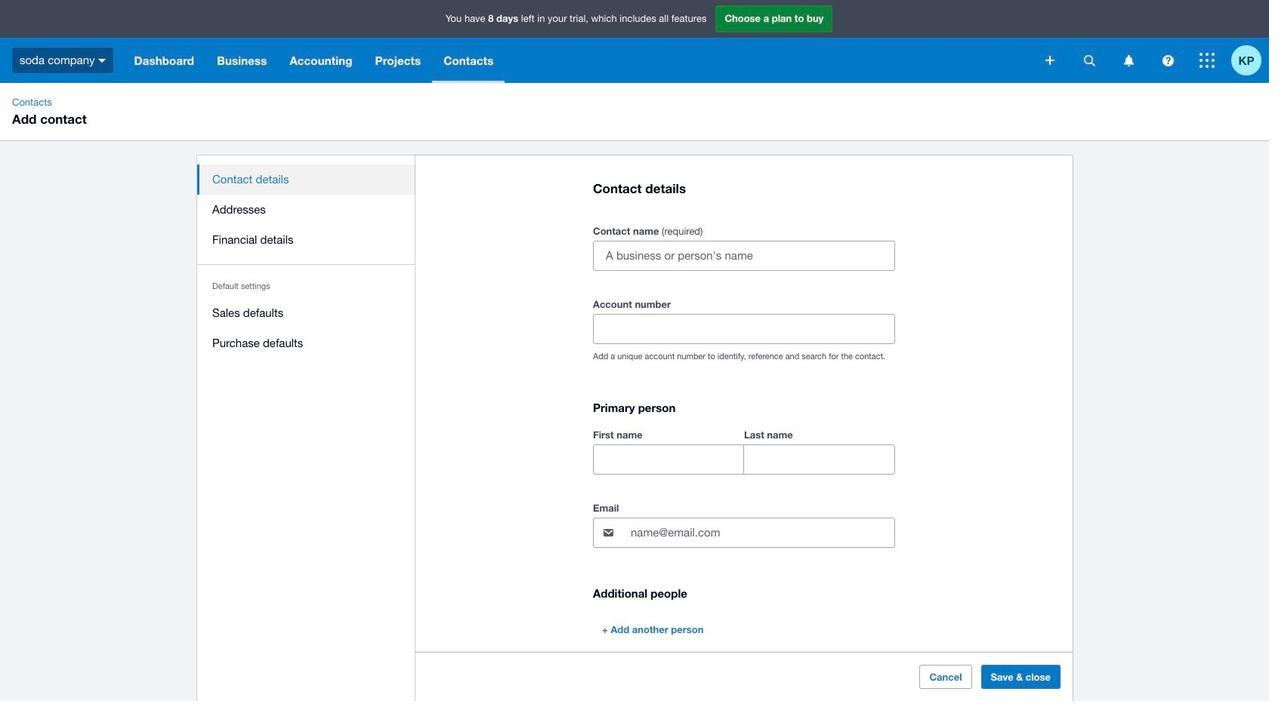 Task type: locate. For each thing, give the bounding box(es) containing it.
menu
[[197, 156, 416, 368]]

None field
[[594, 315, 895, 344], [594, 446, 743, 475], [744, 446, 895, 475], [594, 315, 895, 344], [594, 446, 743, 475], [744, 446, 895, 475]]

svg image
[[1162, 55, 1174, 66], [99, 59, 106, 63]]

banner
[[0, 0, 1269, 83]]

svg image
[[1200, 53, 1215, 68], [1084, 55, 1095, 66], [1124, 55, 1134, 66], [1046, 56, 1055, 65]]

group
[[593, 426, 895, 475]]



Task type: vqa. For each thing, say whether or not it's contained in the screenshot.
svg icon
yes



Task type: describe. For each thing, give the bounding box(es) containing it.
0 horizontal spatial svg image
[[99, 59, 106, 63]]

1 horizontal spatial svg image
[[1162, 55, 1174, 66]]

A business or person's name field
[[594, 242, 895, 271]]

name@email.com text field
[[629, 519, 895, 548]]



